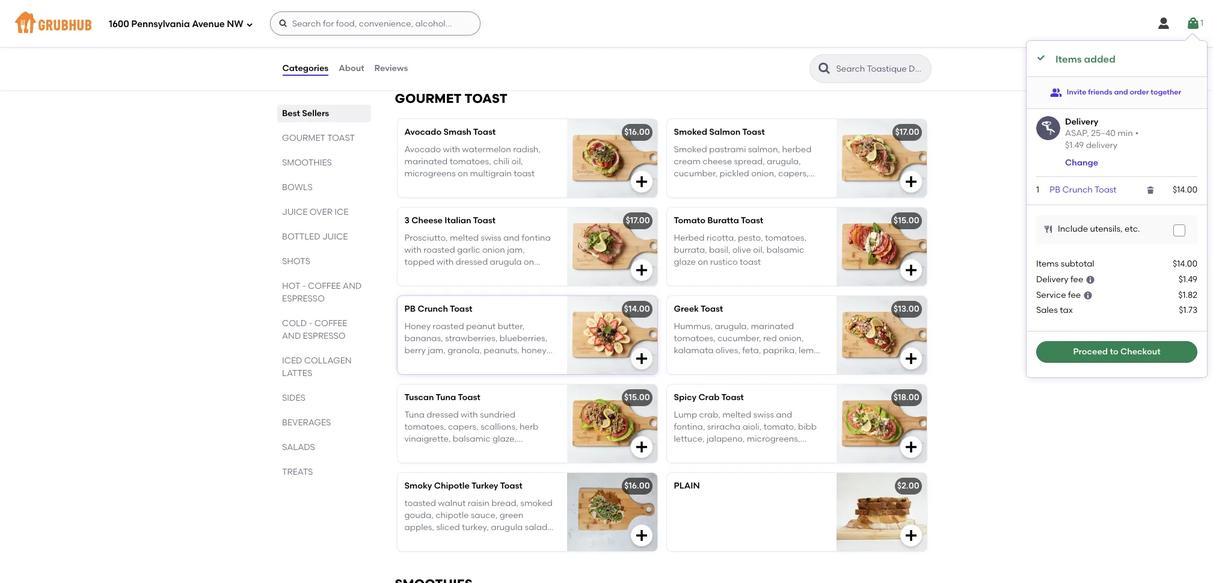 Task type: describe. For each thing, give the bounding box(es) containing it.
onion, inside "hummus, arugula, marinated tomatoes, cucumber, red onion, kalamata olives, feta, paprika, lemon wedge on rustico toast"
[[779, 333, 804, 344]]

delivery
[[1086, 140, 1118, 151]]

marinated inside avocado with watermelon radish, marinated tomatoes, chili oil, microgreens on multigrain toast
[[405, 156, 448, 167]]

walnut inside honey roasted peanut butter, bananas, strawberries, blueberries, berry jam, granola, peanuts, honey drizzle, mint on walnut raisin toast
[[467, 358, 495, 368]]

with inside avocado with watermelon radish, marinated tomatoes, chili oil, microgreens on multigrain toast
[[443, 144, 460, 154]]

coffee,
[[403, 17, 433, 27]]

and inside prosciutto, melted swiss and fontina with roasted garlic onion jam, topped with dressed arugula on jalapeno cheddar toast
[[504, 233, 520, 243]]

greek
[[674, 304, 699, 314]]

3 cheese italian toast
[[405, 216, 496, 226]]

spicy crab toast
[[674, 392, 744, 403]]

categories
[[282, 63, 329, 73]]

$16.00 for avocado with watermelon radish, marinated tomatoes, chili oil, microgreens on multigrain toast
[[624, 127, 650, 137]]

people icon image
[[1050, 86, 1062, 98]]

sauce,
[[471, 510, 498, 520]]

toast up hummus,
[[701, 304, 723, 314]]

cucumber, inside "hummus, arugula, marinated tomatoes, cucumber, red onion, kalamata olives, feta, paprika, lemon wedge on rustico toast"
[[718, 333, 761, 344]]

$15.00 for tomato buratta toast
[[894, 216, 920, 226]]

gourmet toast tab
[[282, 132, 366, 144]]

pb inside items added tooltip
[[1050, 185, 1061, 195]]

coffee, banana, date, almond milk button
[[396, 0, 659, 68]]

toast inside avocado with watermelon radish, marinated tomatoes, chili oil, microgreens on multigrain toast
[[514, 169, 535, 179]]

svg image inside main navigation navigation
[[1157, 16, 1171, 31]]

0 vertical spatial $14.00
[[1173, 185, 1198, 195]]

date,
[[472, 17, 493, 27]]

categories button
[[282, 47, 329, 90]]

melted inside lump crab, melted swiss and fontina, sriracha aioli, tomato, bibb lettuce, jalapeno, microgreens, lemon twish on rustico toast
[[723, 410, 752, 420]]

arugula inside prosciutto, melted swiss and fontina with roasted garlic onion jam, topped with dressed arugula on jalapeno cheddar toast
[[490, 257, 522, 267]]

hummus,
[[674, 321, 713, 331]]

onion
[[482, 245, 505, 255]]

walnuts,
[[438, 535, 472, 545]]

rustico inside 'herbed ricotta, pesto, tomatoes, burrata, basil, olive oil, balsamic glaze on rustico toast'
[[710, 257, 738, 267]]

chipotle
[[436, 510, 469, 520]]

buratta
[[708, 216, 739, 226]]

plain image
[[837, 473, 927, 551]]

Search Toastique Dupont Circle search field
[[835, 63, 928, 75]]

paprika,
[[763, 346, 797, 356]]

turkey
[[472, 481, 498, 491]]

service fee
[[1037, 290, 1081, 300]]

$2.00
[[898, 481, 920, 491]]

crunch inside items added tooltip
[[1063, 185, 1093, 195]]

smoked salmon toast
[[674, 127, 765, 137]]

toast inside 'herbed ricotta, pesto, tomatoes, burrata, basil, olive oil, balsamic glaze on rustico toast'
[[740, 257, 761, 267]]

jam, inside honey roasted peanut butter, bananas, strawberries, blueberries, berry jam, granola, peanuts, honey drizzle, mint on walnut raisin toast
[[428, 346, 446, 356]]

toast up salmon,
[[743, 127, 765, 137]]

gourmet inside tab
[[282, 133, 325, 143]]

raisin inside honey roasted peanut butter, bananas, strawberries, blueberries, berry jam, granola, peanuts, honey drizzle, mint on walnut raisin toast
[[497, 358, 519, 368]]

tuscan tuna toast
[[405, 392, 481, 403]]

salmon,
[[748, 144, 780, 154]]

butter,
[[498, 321, 525, 331]]

0 vertical spatial gourmet toast
[[395, 91, 508, 106]]

swiss inside prosciutto, melted swiss and fontina with roasted garlic onion jam, topped with dressed arugula on jalapeno cheddar toast
[[481, 233, 502, 243]]

pb crunch toast inside items added tooltip
[[1050, 185, 1117, 195]]

kalamata
[[674, 346, 714, 356]]

rustico inside "hummus, arugula, marinated tomatoes, cucumber, red onion, kalamata olives, feta, paprika, lemon wedge on rustico toast"
[[716, 358, 744, 368]]

toasted walnut raisin bread, smoked gouda, chipotle sauce, green apples, sliced turkey, arugula salad, toasted walnuts, topped with microgreens
[[405, 498, 553, 557]]

$16.00 for toasted walnut raisin bread, smoked gouda, chipotle sauce, green apples, sliced turkey, arugula salad, toasted walnuts, topped with microgreens
[[624, 481, 650, 491]]

chipotle
[[434, 481, 470, 491]]

lemon inside lump crab, melted swiss and fontina, sriracha aioli, tomato, bibb lettuce, jalapeno, microgreens, lemon twish on rustico toast
[[674, 446, 700, 456]]

and for hot - coffee and espresso
[[343, 281, 361, 291]]

green
[[500, 510, 524, 520]]

chili
[[493, 156, 510, 167]]

best
[[282, 108, 300, 119]]

$15.00 for tuscan tuna toast
[[624, 392, 650, 403]]

toast right crab
[[722, 392, 744, 403]]

1 vertical spatial pb
[[405, 304, 416, 314]]

roasted inside honey roasted peanut butter, bananas, strawberries, blueberries, berry jam, granola, peanuts, honey drizzle, mint on walnut raisin toast
[[433, 321, 464, 331]]

search icon image
[[817, 61, 832, 76]]

oil, for watermelon
[[512, 156, 523, 167]]

arugula, inside "hummus, arugula, marinated tomatoes, cucumber, red onion, kalamata olives, feta, paprika, lemon wedge on rustico toast"
[[715, 321, 749, 331]]

shots tab
[[282, 255, 366, 268]]

1 button
[[1186, 13, 1204, 34]]

toast inside honey roasted peanut butter, bananas, strawberries, blueberries, berry jam, granola, peanuts, honey drizzle, mint on walnut raisin toast
[[521, 358, 542, 368]]

peanuts,
[[484, 346, 520, 356]]

smoky
[[405, 481, 432, 491]]

toast inside prosciutto, melted swiss and fontina with roasted garlic onion jam, topped with dressed arugula on jalapeno cheddar toast
[[480, 269, 501, 279]]

and inside lump crab, melted swiss and fontina, sriracha aioli, tomato, bibb lettuce, jalapeno, microgreens, lemon twish on rustico toast
[[776, 410, 793, 420]]

wedge inside smoked pastrami salmon, herbed cream cheese spread, arugula, cucumber, pickled onion, capers, toasty seasoning, microgreens, lemon wedge on sourdough toast
[[702, 193, 730, 203]]

juice over ice
[[282, 207, 348, 217]]

proceed
[[1074, 346, 1108, 357]]

0 horizontal spatial crunch
[[418, 304, 448, 314]]

lemon inside "hummus, arugula, marinated tomatoes, cucumber, red onion, kalamata olives, feta, paprika, lemon wedge on rustico toast"
[[799, 346, 825, 356]]

hot - coffee and espresso tab
[[282, 280, 366, 305]]

hummus, arugula, marinated tomatoes, cucumber, red onion, kalamata olives, feta, paprika, lemon wedge on rustico toast
[[674, 321, 825, 368]]

sales tax
[[1037, 305, 1073, 315]]

change
[[1066, 158, 1099, 168]]

0 horizontal spatial juice
[[282, 207, 307, 217]]

cucumber, inside smoked pastrami salmon, herbed cream cheese spread, arugula, cucumber, pickled onion, capers, toasty seasoning, microgreens, lemon wedge on sourdough toast
[[674, 169, 718, 179]]

min
[[1118, 128, 1133, 138]]

roasted inside prosciutto, melted swiss and fontina with roasted garlic onion jam, topped with dressed arugula on jalapeno cheddar toast
[[424, 245, 455, 255]]

include
[[1058, 224, 1088, 234]]

over
[[309, 207, 332, 217]]

bottled juice tab
[[282, 230, 366, 243]]

tuscan tuna toast image
[[567, 385, 657, 463]]

items added
[[1056, 54, 1116, 65]]

avocado with watermelon radish, marinated tomatoes, chili oil, microgreens on multigrain toast
[[405, 144, 541, 179]]

toast right italian
[[473, 216, 496, 226]]

1600
[[109, 18, 129, 29]]

0 horizontal spatial pb crunch toast
[[405, 304, 473, 314]]

0 vertical spatial gourmet
[[395, 91, 462, 106]]

raisin inside toasted walnut raisin bread, smoked gouda, chipotle sauce, green apples, sliced turkey, arugula salad, toasted walnuts, topped with microgreens
[[468, 498, 490, 508]]

glaze
[[674, 257, 696, 267]]

marinated inside "hummus, arugula, marinated tomatoes, cucumber, red onion, kalamata olives, feta, paprika, lemon wedge on rustico toast"
[[751, 321, 794, 331]]

delivery fee
[[1037, 274, 1084, 285]]

microgreens, inside lump crab, melted swiss and fontina, sriracha aioli, tomato, bibb lettuce, jalapeno, microgreens, lemon twish on rustico toast
[[747, 434, 801, 444]]

3 cheese italian toast image
[[567, 208, 657, 286]]

lump crab, melted swiss and fontina, sriracha aioli, tomato, bibb lettuce, jalapeno, microgreens, lemon twish on rustico toast
[[674, 410, 817, 456]]

aioli,
[[743, 422, 762, 432]]

lattes
[[282, 368, 312, 378]]

sriracha
[[707, 422, 741, 432]]

toast up watermelon
[[473, 127, 496, 137]]

topped inside toasted walnut raisin bread, smoked gouda, chipotle sauce, green apples, sliced turkey, arugula salad, toasted walnuts, topped with microgreens
[[474, 535, 504, 545]]

on inside 'herbed ricotta, pesto, tomatoes, burrata, basil, olive oil, balsamic glaze on rustico toast'
[[698, 257, 708, 267]]

microgreens, inside smoked pastrami salmon, herbed cream cheese spread, arugula, cucumber, pickled onion, capers, toasty seasoning, microgreens, lemon wedge on sourdough toast
[[747, 181, 801, 191]]

on inside honey roasted peanut butter, bananas, strawberries, blueberries, berry jam, granola, peanuts, honey drizzle, mint on walnut raisin toast
[[455, 358, 465, 368]]

iced collagen lattes
[[282, 356, 352, 378]]

jam, inside prosciutto, melted swiss and fontina with roasted garlic onion jam, topped with dressed arugula on jalapeno cheddar toast
[[507, 245, 525, 255]]

1 horizontal spatial toast
[[465, 91, 508, 106]]

smoked for smoked salmon toast
[[674, 127, 708, 137]]

proceed to checkout
[[1074, 346, 1161, 357]]

on inside lump crab, melted swiss and fontina, sriracha aioli, tomato, bibb lettuce, jalapeno, microgreens, lemon twish on rustico toast
[[725, 446, 735, 456]]

toast up bread,
[[500, 481, 523, 491]]

dressed
[[456, 257, 488, 267]]

lettuce,
[[674, 434, 705, 444]]

radish,
[[513, 144, 541, 154]]

toast up pesto,
[[741, 216, 764, 226]]

lump
[[674, 410, 697, 420]]

1 vertical spatial juice
[[322, 232, 348, 242]]

proceed to checkout button
[[1037, 341, 1198, 363]]

herbed
[[782, 144, 812, 154]]

greek toast image
[[837, 296, 927, 374]]

swiss inside lump crab, melted swiss and fontina, sriracha aioli, tomato, bibb lettuce, jalapeno, microgreens, lemon twish on rustico toast
[[754, 410, 774, 420]]

subtotal
[[1061, 259, 1095, 269]]

lemon inside smoked pastrami salmon, herbed cream cheese spread, arugula, cucumber, pickled onion, capers, toasty seasoning, microgreens, lemon wedge on sourdough toast
[[674, 193, 700, 203]]

apples,
[[405, 522, 434, 533]]

invite friends and order together button
[[1050, 82, 1182, 103]]

treats tab
[[282, 466, 366, 478]]

etc.
[[1125, 224, 1140, 234]]

spread,
[[734, 156, 765, 167]]

honey
[[522, 346, 547, 356]]

on inside prosciutto, melted swiss and fontina with roasted garlic onion jam, topped with dressed arugula on jalapeno cheddar toast
[[524, 257, 534, 267]]

1600 pennsylvania avenue nw
[[109, 18, 243, 29]]

invite friends and order together
[[1067, 88, 1182, 96]]

- for cold
[[309, 318, 312, 329]]

tomato buratta toast image
[[837, 208, 927, 286]]

delivery for fee
[[1037, 274, 1069, 285]]

svg image inside 1 button
[[1186, 16, 1201, 31]]

toast inside tab
[[327, 133, 355, 143]]

25–40
[[1092, 128, 1116, 138]]

$18.00
[[894, 392, 920, 403]]

main navigation navigation
[[0, 0, 1214, 47]]

gourmet toast inside tab
[[282, 133, 355, 143]]

items added tooltip
[[1027, 34, 1208, 377]]

microgreens inside toasted walnut raisin bread, smoked gouda, chipotle sauce, green apples, sliced turkey, arugula salad, toasted walnuts, topped with microgreens
[[405, 547, 456, 557]]

2 toasted from the top
[[405, 535, 436, 545]]

melted inside prosciutto, melted swiss and fontina with roasted garlic onion jam, topped with dressed arugula on jalapeno cheddar toast
[[450, 233, 479, 243]]

seasoning,
[[702, 181, 745, 191]]

$17.00 for smoked pastrami salmon, herbed cream cheese spread, arugula, cucumber, pickled onion, capers, toasty seasoning, microgreens, lemon wedge on sourdough toast
[[896, 127, 920, 137]]

on inside smoked pastrami salmon, herbed cream cheese spread, arugula, cucumber, pickled onion, capers, toasty seasoning, microgreens, lemon wedge on sourdough toast
[[732, 193, 742, 203]]

avocado for avocado with watermelon radish, marinated tomatoes, chili oil, microgreens on multigrain toast
[[405, 144, 441, 154]]

include utensils, etc.
[[1058, 224, 1140, 234]]

smoked for smoked pastrami salmon, herbed cream cheese spread, arugula, cucumber, pickled onion, capers, toasty seasoning, microgreens, lemon wedge on sourdough toast
[[674, 144, 707, 154]]

and inside button
[[1115, 88, 1129, 96]]

bottled
[[282, 232, 320, 242]]

gouda,
[[405, 510, 434, 520]]



Task type: vqa. For each thing, say whether or not it's contained in the screenshot.
first the Smoked from the top of the page
yes



Task type: locate. For each thing, give the bounding box(es) containing it.
1 avocado from the top
[[405, 127, 442, 137]]

$1.49 inside delivery asap, 25–40 min • $1.49 delivery
[[1066, 140, 1084, 151]]

1 vertical spatial avocado
[[405, 144, 441, 154]]

1 horizontal spatial arugula,
[[767, 156, 801, 167]]

avocado left smash on the left
[[405, 127, 442, 137]]

on inside "hummus, arugula, marinated tomatoes, cucumber, red onion, kalamata olives, feta, paprika, lemon wedge on rustico toast"
[[704, 358, 714, 368]]

almond
[[495, 17, 527, 27]]

melted up garlic in the top of the page
[[450, 233, 479, 243]]

turkey,
[[462, 522, 489, 533]]

0 vertical spatial -
[[302, 281, 306, 291]]

salads tab
[[282, 441, 366, 454]]

on left multigrain
[[458, 169, 468, 179]]

toast down dressed
[[480, 269, 501, 279]]

cucumber, up "olives,"
[[718, 333, 761, 344]]

0 vertical spatial crunch
[[1063, 185, 1093, 195]]

2 vertical spatial and
[[776, 410, 793, 420]]

delivery icon image
[[1037, 116, 1061, 140]]

oil, inside avocado with watermelon radish, marinated tomatoes, chili oil, microgreens on multigrain toast
[[512, 156, 523, 167]]

lemon right paprika,
[[799, 346, 825, 356]]

capers,
[[779, 169, 809, 179]]

microgreens inside avocado with watermelon radish, marinated tomatoes, chili oil, microgreens on multigrain toast
[[405, 169, 456, 179]]

2 $16.00 from the top
[[624, 481, 650, 491]]

large iced brew smoothie image
[[568, 0, 659, 68]]

1 vertical spatial raisin
[[468, 498, 490, 508]]

smoky chipotle turkey toast
[[405, 481, 523, 491]]

toast down feta,
[[746, 358, 767, 368]]

watermelon
[[462, 144, 511, 154]]

$17.00 for prosciutto, melted swiss and fontina with roasted garlic onion jam, topped with dressed arugula on jalapeno cheddar toast
[[626, 216, 650, 226]]

microgreens down avocado smash toast
[[405, 169, 456, 179]]

pb crunch toast image
[[567, 296, 657, 374]]

- right hot
[[302, 281, 306, 291]]

1 horizontal spatial gourmet toast
[[395, 91, 508, 106]]

lemon down toasty on the right of page
[[674, 193, 700, 203]]

toasted down apples,
[[405, 535, 436, 545]]

microgreens, down tomato,
[[747, 434, 801, 444]]

1 microgreens from the top
[[405, 169, 456, 179]]

walnut inside toasted walnut raisin bread, smoked gouda, chipotle sauce, green apples, sliced turkey, arugula salad, toasted walnuts, topped with microgreens
[[438, 498, 466, 508]]

smoked salmon toast image
[[837, 119, 927, 198]]

fee for service fee
[[1069, 290, 1081, 300]]

1 vertical spatial $15.00
[[624, 392, 650, 403]]

fee
[[1071, 274, 1084, 285], [1069, 290, 1081, 300]]

pb crunch toast down change button
[[1050, 185, 1117, 195]]

multigrain
[[470, 169, 512, 179]]

tuna
[[436, 392, 456, 403]]

on down burrata,
[[698, 257, 708, 267]]

bibb
[[798, 422, 817, 432]]

sourdough
[[744, 193, 788, 203]]

pb crunch toast link
[[1050, 185, 1117, 195]]

tomato buratta toast
[[674, 216, 764, 226]]

0 vertical spatial onion,
[[752, 169, 777, 179]]

1 horizontal spatial swiss
[[754, 410, 774, 420]]

smoky chipotle turkey toast image
[[567, 473, 657, 551]]

items for items subtotal
[[1037, 259, 1059, 269]]

1 vertical spatial smoked
[[674, 144, 707, 154]]

0 horizontal spatial pb
[[405, 304, 416, 314]]

raisin down peanuts,
[[497, 358, 519, 368]]

cheese
[[412, 216, 443, 226]]

crab,
[[699, 410, 721, 420]]

0 horizontal spatial topped
[[405, 257, 435, 267]]

1 horizontal spatial -
[[309, 318, 312, 329]]

toast down capers,
[[790, 193, 811, 203]]

with down prosciutto,
[[405, 245, 422, 255]]

1 vertical spatial jam,
[[428, 346, 446, 356]]

mint
[[434, 358, 453, 368]]

to
[[1110, 346, 1119, 357]]

1 horizontal spatial and
[[776, 410, 793, 420]]

with up cheddar
[[437, 257, 454, 267]]

sides tab
[[282, 392, 366, 404]]

hot - coffee and espresso
[[282, 281, 361, 304]]

1 horizontal spatial topped
[[474, 535, 504, 545]]

1 horizontal spatial $1.49
[[1179, 274, 1198, 285]]

0 vertical spatial avocado
[[405, 127, 442, 137]]

toast
[[465, 91, 508, 106], [327, 133, 355, 143]]

delivery for asap,
[[1066, 116, 1099, 127]]

delivery up service
[[1037, 274, 1069, 285]]

toast down honey
[[521, 358, 542, 368]]

and left order
[[1115, 88, 1129, 96]]

roasted up strawberries,
[[433, 321, 464, 331]]

shots
[[282, 256, 310, 267]]

- inside hot - coffee and espresso
[[302, 281, 306, 291]]

1 vertical spatial onion,
[[779, 333, 804, 344]]

0 vertical spatial toasted
[[405, 498, 436, 508]]

avenue
[[192, 18, 225, 29]]

walnut
[[467, 358, 495, 368], [438, 498, 466, 508]]

0 vertical spatial toast
[[465, 91, 508, 106]]

avocado smash toast
[[405, 127, 496, 137]]

sliced
[[436, 522, 460, 533]]

2 vertical spatial $14.00
[[624, 304, 650, 314]]

0 vertical spatial microgreens
[[405, 169, 456, 179]]

onion, inside smoked pastrami salmon, herbed cream cheese spread, arugula, cucumber, pickled onion, capers, toasty seasoning, microgreens, lemon wedge on sourdough toast
[[752, 169, 777, 179]]

on inside avocado with watermelon radish, marinated tomatoes, chili oil, microgreens on multigrain toast
[[458, 169, 468, 179]]

coffee for hot
[[308, 281, 341, 291]]

gourmet down best sellers
[[282, 133, 325, 143]]

1
[[1201, 18, 1204, 28], [1037, 185, 1040, 195]]

arugula, inside smoked pastrami salmon, herbed cream cheese spread, arugula, cucumber, pickled onion, capers, toasty seasoning, microgreens, lemon wedge on sourdough toast
[[767, 156, 801, 167]]

0 vertical spatial juice
[[282, 207, 307, 217]]

items for items added
[[1056, 54, 1082, 65]]

toasted up the gouda,
[[405, 498, 436, 508]]

arugula down green
[[491, 522, 523, 533]]

and down shots tab
[[343, 281, 361, 291]]

0 horizontal spatial $15.00
[[624, 392, 650, 403]]

toast inside lump crab, melted swiss and fontina, sriracha aioli, tomato, bibb lettuce, jalapeno, microgreens, lemon twish on rustico toast
[[767, 446, 788, 456]]

invite
[[1067, 88, 1087, 96]]

1 horizontal spatial $17.00
[[896, 127, 920, 137]]

toast down tomato,
[[767, 446, 788, 456]]

0 horizontal spatial marinated
[[405, 156, 448, 167]]

svg image
[[1157, 16, 1171, 31], [636, 45, 650, 59], [1146, 186, 1156, 195], [1044, 224, 1054, 234], [634, 263, 649, 278], [904, 263, 918, 278], [634, 352, 649, 366], [634, 440, 649, 454], [634, 528, 649, 543]]

toast up peanut
[[450, 304, 473, 314]]

1 horizontal spatial tomatoes,
[[674, 333, 716, 344]]

$1.49 up $1.82
[[1179, 274, 1198, 285]]

roasted
[[424, 245, 455, 255], [433, 321, 464, 331]]

0 vertical spatial and
[[1115, 88, 1129, 96]]

1 horizontal spatial 1
[[1201, 18, 1204, 28]]

on down granola, on the left bottom of page
[[455, 358, 465, 368]]

1 vertical spatial arugula,
[[715, 321, 749, 331]]

cold - coffee and espresso tab
[[282, 317, 366, 342]]

oil, for pesto,
[[753, 245, 765, 255]]

and inside hot - coffee and espresso
[[343, 281, 361, 291]]

toast down best sellers tab
[[327, 133, 355, 143]]

0 vertical spatial tomatoes,
[[450, 156, 491, 167]]

swiss up the onion at the left
[[481, 233, 502, 243]]

1 $16.00 from the top
[[624, 127, 650, 137]]

rustico inside lump crab, melted swiss and fontina, sriracha aioli, tomato, bibb lettuce, jalapeno, microgreens, lemon twish on rustico toast
[[737, 446, 765, 456]]

toast up smash on the left
[[465, 91, 508, 106]]

cheddar
[[443, 269, 478, 279]]

toast inside smoked pastrami salmon, herbed cream cheese spread, arugula, cucumber, pickled onion, capers, toasty seasoning, microgreens, lemon wedge on sourdough toast
[[790, 193, 811, 203]]

toast down change button
[[1095, 185, 1117, 195]]

1 horizontal spatial crunch
[[1063, 185, 1093, 195]]

1 vertical spatial $14.00
[[1173, 259, 1198, 269]]

0 vertical spatial roasted
[[424, 245, 455, 255]]

$1.49 down asap,
[[1066, 140, 1084, 151]]

1 vertical spatial roasted
[[433, 321, 464, 331]]

2 vertical spatial tomatoes,
[[674, 333, 716, 344]]

milk
[[529, 17, 546, 27]]

spicy crab toast image
[[837, 385, 927, 463]]

0 horizontal spatial jam,
[[428, 346, 446, 356]]

olives,
[[716, 346, 741, 356]]

2 vertical spatial lemon
[[674, 446, 700, 456]]

raisin
[[497, 358, 519, 368], [468, 498, 490, 508]]

avocado down avocado smash toast
[[405, 144, 441, 154]]

tomato,
[[764, 422, 796, 432]]

1 vertical spatial tomatoes,
[[765, 233, 807, 243]]

2 microgreens from the top
[[405, 547, 456, 557]]

0 vertical spatial melted
[[450, 233, 479, 243]]

1 vertical spatial oil,
[[753, 245, 765, 255]]

reviews
[[375, 63, 408, 73]]

jam, right the onion at the left
[[507, 245, 525, 255]]

red
[[763, 333, 777, 344]]

0 horizontal spatial gourmet
[[282, 133, 325, 143]]

0 vertical spatial 1
[[1201, 18, 1204, 28]]

juice down ice
[[322, 232, 348, 242]]

1 smoked from the top
[[674, 127, 708, 137]]

gourmet toast up avocado smash toast
[[395, 91, 508, 106]]

tomatoes, for $17.00
[[765, 233, 807, 243]]

order
[[1130, 88, 1149, 96]]

strawberries,
[[445, 333, 498, 344]]

0 vertical spatial walnut
[[467, 358, 495, 368]]

oil, down radish,
[[512, 156, 523, 167]]

granola,
[[448, 346, 482, 356]]

0 vertical spatial coffee
[[308, 281, 341, 291]]

melted up sriracha in the right of the page
[[723, 410, 752, 420]]

rustico down "olives,"
[[716, 358, 744, 368]]

svg image
[[1186, 16, 1201, 31], [278, 19, 288, 28], [246, 21, 253, 28], [1037, 53, 1046, 63], [634, 175, 649, 189], [904, 175, 918, 189], [1086, 275, 1096, 285], [1083, 291, 1093, 300], [904, 352, 918, 366], [904, 440, 918, 454], [904, 528, 918, 543]]

2 vertical spatial rustico
[[737, 446, 765, 456]]

added
[[1085, 54, 1116, 65]]

1 horizontal spatial and
[[343, 281, 361, 291]]

marinated up red
[[751, 321, 794, 331]]

1 vertical spatial topped
[[474, 535, 504, 545]]

0 vertical spatial espresso
[[282, 294, 325, 304]]

marinated
[[405, 156, 448, 167], [751, 321, 794, 331]]

onion, up paprika,
[[779, 333, 804, 344]]

0 vertical spatial microgreens,
[[747, 181, 801, 191]]

1 toasted from the top
[[405, 498, 436, 508]]

microgreens, up sourdough
[[747, 181, 801, 191]]

coffee inside hot - coffee and espresso
[[308, 281, 341, 291]]

spicy
[[674, 392, 697, 403]]

roasted down prosciutto,
[[424, 245, 455, 255]]

wedge down "kalamata"
[[674, 358, 702, 368]]

juice down bowls
[[282, 207, 307, 217]]

0 vertical spatial raisin
[[497, 358, 519, 368]]

0 horizontal spatial walnut
[[438, 498, 466, 508]]

1 vertical spatial rustico
[[716, 358, 744, 368]]

basil,
[[709, 245, 731, 255]]

1 vertical spatial items
[[1037, 259, 1059, 269]]

0 vertical spatial arugula
[[490, 257, 522, 267]]

avocado inside avocado with watermelon radish, marinated tomatoes, chili oil, microgreens on multigrain toast
[[405, 144, 441, 154]]

arugula inside toasted walnut raisin bread, smoked gouda, chipotle sauce, green apples, sliced turkey, arugula salad, toasted walnuts, topped with microgreens
[[491, 522, 523, 533]]

items
[[1056, 54, 1082, 65], [1037, 259, 1059, 269]]

1 vertical spatial walnut
[[438, 498, 466, 508]]

about button
[[338, 47, 365, 90]]

pb up include
[[1050, 185, 1061, 195]]

bottled juice
[[282, 232, 348, 242]]

tomatoes, inside 'herbed ricotta, pesto, tomatoes, burrata, basil, olive oil, balsamic glaze on rustico toast'
[[765, 233, 807, 243]]

delivery inside delivery asap, 25–40 min • $1.49 delivery
[[1066, 116, 1099, 127]]

best sellers
[[282, 108, 329, 119]]

1 inside button
[[1201, 18, 1204, 28]]

1 vertical spatial marinated
[[751, 321, 794, 331]]

1 horizontal spatial onion,
[[779, 333, 804, 344]]

blueberries,
[[500, 333, 548, 344]]

espresso down hot
[[282, 294, 325, 304]]

1 horizontal spatial melted
[[723, 410, 752, 420]]

espresso for cold
[[303, 331, 345, 341]]

3
[[405, 216, 410, 226]]

salad,
[[525, 522, 550, 533]]

espresso inside hot - coffee and espresso
[[282, 294, 325, 304]]

and
[[343, 281, 361, 291], [282, 331, 301, 341]]

0 vertical spatial smoked
[[674, 127, 708, 137]]

rustico
[[710, 257, 738, 267], [716, 358, 744, 368], [737, 446, 765, 456]]

and up tomato,
[[776, 410, 793, 420]]

microgreens,
[[747, 181, 801, 191], [747, 434, 801, 444]]

coffee down 'hot - coffee and espresso' tab
[[314, 318, 347, 329]]

topped down turkey,
[[474, 535, 504, 545]]

toasty
[[674, 181, 700, 191]]

1 horizontal spatial jam,
[[507, 245, 525, 255]]

wedge down seasoning,
[[702, 193, 730, 203]]

2 avocado from the top
[[405, 144, 441, 154]]

1 vertical spatial delivery
[[1037, 274, 1069, 285]]

coffee for cold
[[314, 318, 347, 329]]

1 vertical spatial $1.49
[[1179, 274, 1198, 285]]

0 vertical spatial oil,
[[512, 156, 523, 167]]

and inside cold - coffee and espresso
[[282, 331, 301, 341]]

gourmet toast down sellers
[[282, 133, 355, 143]]

1 vertical spatial -
[[309, 318, 312, 329]]

items up delivery fee
[[1037, 259, 1059, 269]]

1 vertical spatial and
[[504, 233, 520, 243]]

melted
[[450, 233, 479, 243], [723, 410, 752, 420]]

toast down olive
[[740, 257, 761, 267]]

crunch down change button
[[1063, 185, 1093, 195]]

tomatoes, inside "hummus, arugula, marinated tomatoes, cucumber, red onion, kalamata olives, feta, paprika, lemon wedge on rustico toast"
[[674, 333, 716, 344]]

best sellers tab
[[282, 107, 366, 120]]

0 vertical spatial wedge
[[702, 193, 730, 203]]

2 smoked from the top
[[674, 144, 707, 154]]

0 horizontal spatial and
[[282, 331, 301, 341]]

bowls tab
[[282, 181, 366, 194]]

1 vertical spatial $17.00
[[626, 216, 650, 226]]

service
[[1037, 290, 1067, 300]]

tomatoes, down watermelon
[[450, 156, 491, 167]]

rustico down basil,
[[710, 257, 738, 267]]

1 horizontal spatial walnut
[[467, 358, 495, 368]]

onion, down spread,
[[752, 169, 777, 179]]

0 horizontal spatial onion,
[[752, 169, 777, 179]]

toasted
[[405, 498, 436, 508], [405, 535, 436, 545]]

pb up honey on the bottom left
[[405, 304, 416, 314]]

bowls
[[282, 182, 312, 193]]

tomatoes, for $14.00
[[674, 333, 716, 344]]

avocado smash toast image
[[567, 119, 657, 198]]

lemon down lettuce, at the bottom right of page
[[674, 446, 700, 456]]

iced collagen lattes tab
[[282, 354, 366, 380]]

collagen
[[304, 356, 352, 366]]

juice over ice tab
[[282, 206, 366, 218]]

smoothies tab
[[282, 156, 366, 169]]

coffee inside cold - coffee and espresso
[[314, 318, 347, 329]]

espresso inside cold - coffee and espresso
[[303, 331, 345, 341]]

avocado for avocado smash toast
[[405, 127, 442, 137]]

tomatoes, inside avocado with watermelon radish, marinated tomatoes, chili oil, microgreens on multigrain toast
[[450, 156, 491, 167]]

topped up jalapeno
[[405, 257, 435, 267]]

- inside cold - coffee and espresso
[[309, 318, 312, 329]]

on down seasoning,
[[732, 193, 742, 203]]

fee for delivery fee
[[1071, 274, 1084, 285]]

and down cold
[[282, 331, 301, 341]]

asap,
[[1066, 128, 1090, 138]]

oil, inside 'herbed ricotta, pesto, tomatoes, burrata, basil, olive oil, balsamic glaze on rustico toast'
[[753, 245, 765, 255]]

1 vertical spatial $16.00
[[624, 481, 650, 491]]

0 vertical spatial jam,
[[507, 245, 525, 255]]

1 inside items added tooltip
[[1037, 185, 1040, 195]]

pesto,
[[738, 233, 763, 243]]

$1.82
[[1179, 290, 1198, 300]]

- right cold
[[309, 318, 312, 329]]

microgreens down apples,
[[405, 547, 456, 557]]

espresso for hot
[[282, 294, 325, 304]]

0 horizontal spatial oil,
[[512, 156, 523, 167]]

arugula down the onion at the left
[[490, 257, 522, 267]]

1 vertical spatial microgreens
[[405, 547, 456, 557]]

smoked inside smoked pastrami salmon, herbed cream cheese spread, arugula, cucumber, pickled onion, capers, toasty seasoning, microgreens, lemon wedge on sourdough toast
[[674, 144, 707, 154]]

$13.00
[[894, 304, 920, 314]]

0 vertical spatial and
[[343, 281, 361, 291]]

topped inside prosciutto, melted swiss and fontina with roasted garlic onion jam, topped with dressed arugula on jalapeno cheddar toast
[[405, 257, 435, 267]]

swiss up aioli,
[[754, 410, 774, 420]]

espresso up collagen
[[303, 331, 345, 341]]

espresso
[[282, 294, 325, 304], [303, 331, 345, 341]]

change button
[[1066, 157, 1099, 169]]

on down "kalamata"
[[704, 358, 714, 368]]

1 vertical spatial gourmet toast
[[282, 133, 355, 143]]

cucumber,
[[674, 169, 718, 179], [718, 333, 761, 344]]

on down fontina on the top left of the page
[[524, 257, 534, 267]]

1 horizontal spatial juice
[[322, 232, 348, 242]]

1 vertical spatial microgreens,
[[747, 434, 801, 444]]

0 vertical spatial $15.00
[[894, 216, 920, 226]]

delivery up asap,
[[1066, 116, 1099, 127]]

wedge inside "hummus, arugula, marinated tomatoes, cucumber, red onion, kalamata olives, feta, paprika, lemon wedge on rustico toast"
[[674, 358, 702, 368]]

fee down subtotal
[[1071, 274, 1084, 285]]

nw
[[227, 18, 243, 29]]

marinated down avocado smash toast
[[405, 156, 448, 167]]

0 vertical spatial $1.49
[[1066, 140, 1084, 151]]

Search for food, convenience, alcohol... search field
[[270, 11, 481, 35]]

coffee down shots tab
[[308, 281, 341, 291]]

delivery asap, 25–40 min • $1.49 delivery
[[1066, 116, 1139, 151]]

jalapeno
[[405, 269, 441, 279]]

oil, down pesto,
[[753, 245, 765, 255]]

rustico down aioli,
[[737, 446, 765, 456]]

0 vertical spatial cucumber,
[[674, 169, 718, 179]]

crab
[[699, 392, 720, 403]]

sides
[[282, 393, 305, 403]]

0 horizontal spatial and
[[504, 233, 520, 243]]

fee up tax
[[1069, 290, 1081, 300]]

$1.49
[[1066, 140, 1084, 151], [1179, 274, 1198, 285]]

and for cold - coffee and espresso
[[282, 331, 301, 341]]

together
[[1151, 88, 1182, 96]]

pastrami
[[709, 144, 746, 154]]

pb crunch toast up honey on the bottom left
[[405, 304, 473, 314]]

toast right tuna
[[458, 392, 481, 403]]

1 vertical spatial toasted
[[405, 535, 436, 545]]

$17.00
[[896, 127, 920, 137], [626, 216, 650, 226]]

0 horizontal spatial $1.49
[[1066, 140, 1084, 151]]

crunch up honey on the bottom left
[[418, 304, 448, 314]]

twish
[[702, 446, 723, 456]]

walnut up the chipotle
[[438, 498, 466, 508]]

toast inside items added tooltip
[[1095, 185, 1117, 195]]

plain
[[674, 481, 700, 491]]

gourmet up avocado smash toast
[[395, 91, 462, 106]]

0 horizontal spatial toast
[[327, 133, 355, 143]]

0 horizontal spatial $17.00
[[626, 216, 650, 226]]

1 vertical spatial melted
[[723, 410, 752, 420]]

tomatoes, up "kalamata"
[[674, 333, 716, 344]]

prosciutto, melted swiss and fontina with roasted garlic onion jam, topped with dressed arugula on jalapeno cheddar toast
[[405, 233, 551, 279]]

0 horizontal spatial 1
[[1037, 185, 1040, 195]]

honey
[[405, 321, 431, 331]]

with down avocado smash toast
[[443, 144, 460, 154]]

tomatoes,
[[450, 156, 491, 167], [765, 233, 807, 243], [674, 333, 716, 344]]

beverages tab
[[282, 416, 366, 429]]

tomatoes, up "balsamic"
[[765, 233, 807, 243]]

1 horizontal spatial $15.00
[[894, 216, 920, 226]]

toast down radish,
[[514, 169, 535, 179]]

items left added
[[1056, 54, 1082, 65]]

1 vertical spatial wedge
[[674, 358, 702, 368]]

sellers
[[302, 108, 329, 119]]

0 horizontal spatial -
[[302, 281, 306, 291]]

1 vertical spatial coffee
[[314, 318, 347, 329]]

with inside toasted walnut raisin bread, smoked gouda, chipotle sauce, green apples, sliced turkey, arugula salad, toasted walnuts, topped with microgreens
[[506, 535, 523, 545]]

garlic
[[457, 245, 480, 255]]

walnut down granola, on the left bottom of page
[[467, 358, 495, 368]]

arugula, up "olives,"
[[715, 321, 749, 331]]

raisin up sauce,
[[468, 498, 490, 508]]

0 vertical spatial pb
[[1050, 185, 1061, 195]]

toast inside "hummus, arugula, marinated tomatoes, cucumber, red onion, kalamata olives, feta, paprika, lemon wedge on rustico toast"
[[746, 358, 767, 368]]

prosciutto,
[[405, 233, 448, 243]]

with down green
[[506, 535, 523, 545]]

items subtotal
[[1037, 259, 1095, 269]]

topped
[[405, 257, 435, 267], [474, 535, 504, 545]]

$16.00
[[624, 127, 650, 137], [624, 481, 650, 491]]

2 horizontal spatial and
[[1115, 88, 1129, 96]]

1 vertical spatial cucumber,
[[718, 333, 761, 344]]

onion,
[[752, 169, 777, 179], [779, 333, 804, 344]]

- for hot
[[302, 281, 306, 291]]



